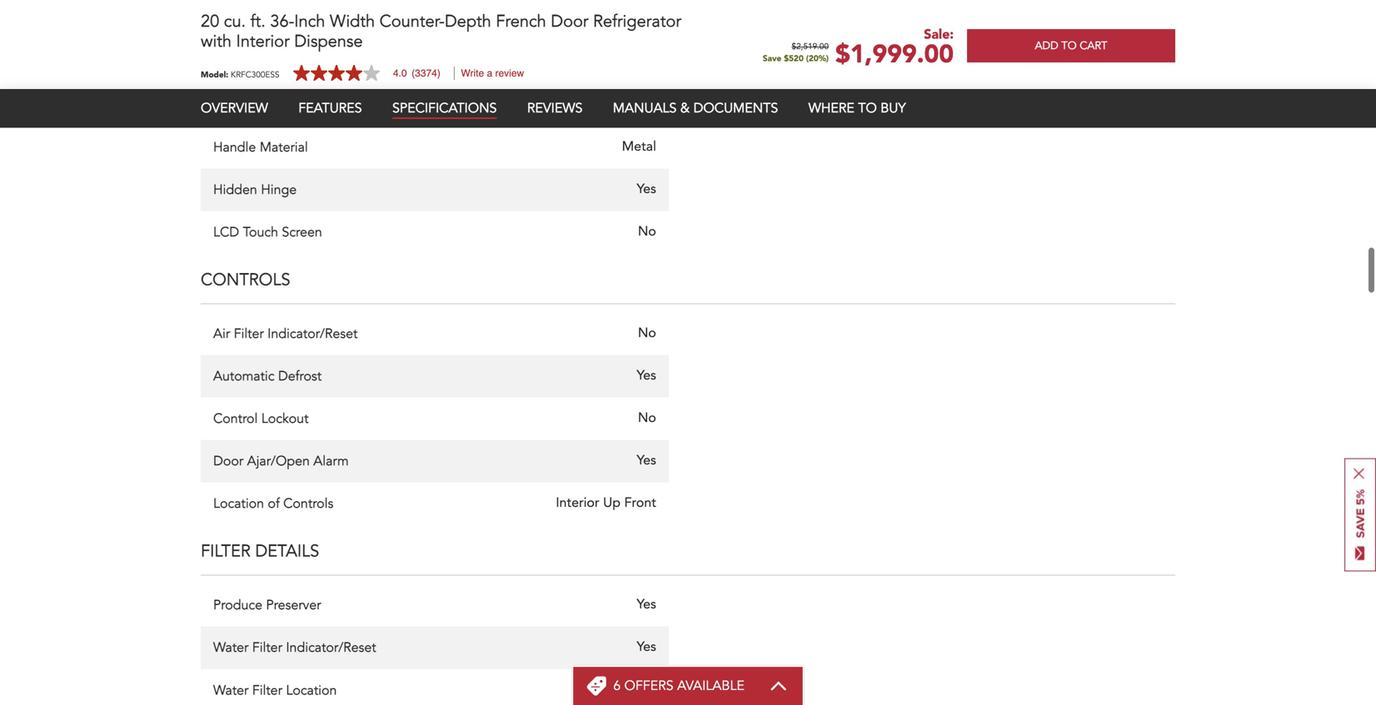 Task type: locate. For each thing, give the bounding box(es) containing it.
buy
[[881, 99, 906, 117]]

location left 'of'
[[213, 495, 264, 513]]

counter-
[[380, 10, 445, 33]]

controls right 'of'
[[283, 495, 334, 513]]

model:
[[201, 69, 228, 80]]

manuals & documents link
[[613, 99, 778, 117]]

filter down water filter indicator/reset
[[252, 682, 282, 700]]

door down model: krfc300ess
[[213, 96, 243, 114]]

2 no from the top
[[638, 328, 656, 341]]

water filter indicator/reset
[[213, 639, 376, 658]]

interior right promo tag icon
[[613, 684, 656, 698]]

controls
[[201, 269, 290, 292], [283, 495, 334, 513]]

1 vertical spatial door
[[213, 96, 243, 114]]

hinge
[[261, 181, 297, 199]]

0 horizontal spatial location
[[213, 495, 264, 513]]

controls down touch
[[201, 269, 290, 292]]

hidden
[[213, 181, 257, 199]]

filter right air
[[234, 325, 264, 343]]

1 horizontal spatial location
[[286, 682, 337, 700]]

1 yes from the top
[[637, 183, 656, 197]]

indicator/reset
[[268, 325, 358, 343], [286, 639, 376, 658]]

filter down 'produce preserver'
[[252, 639, 282, 658]]

3 yes from the top
[[637, 455, 656, 468]]

0 vertical spatial indicator/reset
[[268, 325, 358, 343]]

interior for interior up front
[[556, 498, 600, 511]]

interior inside 20 cu. ft. 36-inch width counter-depth french door refrigerator with interior dispense
[[236, 30, 290, 53]]

front
[[625, 498, 656, 511]]

control
[[213, 410, 258, 428]]

2 vertical spatial door
[[213, 453, 243, 471]]

refrigerator
[[593, 10, 682, 33]]

interior
[[236, 30, 290, 53], [556, 498, 600, 511], [613, 684, 656, 698]]

door for door style
[[213, 96, 243, 114]]

3 no from the top
[[638, 413, 656, 426]]

hidden hinge
[[213, 181, 297, 199]]

heading containing 6
[[613, 677, 745, 696]]

$1,999.00
[[836, 37, 954, 72]]

yes
[[637, 183, 656, 197], [637, 370, 656, 383], [637, 455, 656, 468], [637, 599, 656, 613], [637, 642, 656, 655]]

specifications link
[[392, 99, 497, 119]]

1 vertical spatial no
[[638, 328, 656, 341]]

where to buy
[[809, 99, 906, 117]]

0 vertical spatial door
[[551, 10, 589, 33]]

(3374)
[[412, 67, 441, 79]]

2 water from the top
[[213, 682, 249, 700]]

to
[[858, 99, 877, 117]]

dispense
[[294, 30, 363, 53]]

2 horizontal spatial interior
[[613, 684, 656, 698]]

1 water from the top
[[213, 639, 249, 658]]

cabinet
[[213, 53, 260, 72]]

door down control
[[213, 453, 243, 471]]

20 cu. ft. 36-inch width counter-depth french door refrigerator with interior dispense
[[201, 10, 682, 53]]

2 vertical spatial no
[[638, 413, 656, 426]]

water down produce
[[213, 639, 249, 658]]

no for screen
[[638, 226, 656, 239]]

0 vertical spatial interior
[[236, 30, 290, 53]]

add to cart button
[[967, 29, 1176, 62]]

interior for interior
[[613, 684, 656, 698]]

4 yes from the top
[[637, 599, 656, 613]]

control lockout
[[213, 410, 309, 428]]

touch
[[243, 223, 278, 242]]

features link
[[299, 99, 362, 117]]

ft.
[[251, 10, 266, 33]]

water down water filter indicator/reset
[[213, 682, 249, 700]]

automatic
[[213, 368, 275, 386]]

documents
[[694, 99, 778, 117]]

up
[[603, 498, 621, 511]]

&
[[681, 99, 690, 117]]

promo tag image
[[587, 677, 607, 697]]

yes for hidden hinge
[[637, 183, 656, 197]]

1 no from the top
[[638, 226, 656, 239]]

a
[[487, 67, 493, 79]]

(20%)
[[806, 53, 829, 64]]

$2,519.00
[[792, 43, 829, 51]]

0 vertical spatial water
[[213, 639, 249, 658]]

2 yes from the top
[[637, 370, 656, 383]]

to
[[1062, 38, 1077, 53]]

reviews
[[527, 99, 583, 117]]

1 horizontal spatial interior
[[556, 498, 600, 511]]

door
[[551, 10, 589, 33], [213, 96, 243, 114], [213, 453, 243, 471]]

lcd touch screen
[[213, 223, 322, 242]]

cart
[[1080, 38, 1108, 53]]

0 vertical spatial controls
[[201, 269, 290, 292]]

indicator/reset up the 'defrost'
[[268, 325, 358, 343]]

0 vertical spatial no
[[638, 226, 656, 239]]

1 vertical spatial water
[[213, 682, 249, 700]]

krfc300ess
[[231, 69, 280, 80]]

filter
[[234, 325, 264, 343], [201, 541, 251, 563], [252, 639, 282, 658], [252, 682, 282, 700]]

offers
[[625, 677, 674, 696]]

yes for water filter indicator/reset
[[637, 642, 656, 655]]

1 vertical spatial interior
[[556, 498, 600, 511]]

no
[[638, 226, 656, 239], [638, 328, 656, 341], [638, 413, 656, 426]]

door inside 20 cu. ft. 36-inch width counter-depth french door refrigerator with interior dispense
[[551, 10, 589, 33]]

specifications
[[392, 99, 497, 117]]

location
[[213, 495, 264, 513], [286, 682, 337, 700]]

preserver
[[266, 597, 321, 615]]

produce
[[213, 597, 262, 615]]

door style
[[213, 96, 276, 114]]

interior left "up"
[[556, 498, 600, 511]]

2 vertical spatial interior
[[613, 684, 656, 698]]

automatic defrost
[[213, 368, 322, 386]]

5 yes from the top
[[637, 642, 656, 655]]

of
[[268, 495, 280, 513]]

indicator/reset for air filter indicator/reset
[[268, 325, 358, 343]]

location down water filter indicator/reset
[[286, 682, 337, 700]]

0 horizontal spatial interior
[[236, 30, 290, 53]]

details
[[255, 541, 319, 563]]

finish
[[264, 53, 298, 72]]

1 vertical spatial indicator/reset
[[286, 639, 376, 658]]

manuals & documents
[[613, 99, 778, 117]]

indicator/reset for water filter indicator/reset
[[286, 639, 376, 658]]

door right french
[[551, 10, 589, 33]]

metal
[[622, 141, 656, 154]]

indicator/reset down preserver
[[286, 639, 376, 658]]

door for door ajar/open alarm
[[213, 453, 243, 471]]

water for water filter location
[[213, 682, 249, 700]]

heading
[[613, 677, 745, 696]]

interior up cabinet finish
[[236, 30, 290, 53]]

water
[[213, 639, 249, 658], [213, 682, 249, 700]]

overview
[[201, 99, 268, 117]]



Task type: describe. For each thing, give the bounding box(es) containing it.
interior up front
[[556, 498, 656, 511]]

cu.
[[224, 10, 246, 33]]

reviews link
[[527, 99, 583, 117]]

add to cart
[[1035, 38, 1108, 53]]

yes for automatic defrost
[[637, 370, 656, 383]]

1 vertical spatial location
[[286, 682, 337, 700]]

6
[[613, 677, 621, 696]]

lockout
[[261, 410, 309, 428]]

write
[[461, 67, 484, 79]]

$2,519.00 save $520 (20%)
[[763, 43, 829, 64]]

write a review
[[461, 67, 524, 79]]

filter details
[[201, 541, 319, 563]]

4.0 (3374)
[[393, 67, 441, 79]]

air
[[213, 325, 230, 343]]

close image
[[1354, 469, 1365, 480]]

depth
[[445, 10, 491, 33]]

handle
[[213, 138, 256, 157]]

yes for door ajar/open alarm
[[637, 455, 656, 468]]

width
[[330, 10, 375, 33]]

overview link
[[201, 99, 268, 117]]

water filter location
[[213, 682, 337, 700]]

add
[[1035, 38, 1059, 53]]

review
[[495, 67, 524, 79]]

features
[[299, 99, 362, 117]]

defrost
[[278, 368, 322, 386]]

french
[[496, 10, 546, 33]]

sale:
[[924, 25, 954, 44]]

screen
[[282, 223, 322, 242]]

with
[[201, 30, 232, 53]]

style
[[247, 96, 276, 114]]

material
[[260, 138, 308, 157]]

no for indicator/reset
[[638, 328, 656, 341]]

where
[[809, 99, 855, 117]]

where to buy link
[[809, 99, 906, 117]]

write a review button
[[461, 67, 524, 79]]

sale: $1,999.00
[[836, 25, 954, 72]]

1 vertical spatial controls
[[283, 495, 334, 513]]

available
[[677, 677, 745, 696]]

water for water filter indicator/reset
[[213, 639, 249, 658]]

alarm
[[314, 453, 349, 471]]

6 offers available
[[613, 677, 745, 696]]

filter for water filter indicator/reset
[[252, 639, 282, 658]]

filter up produce
[[201, 541, 251, 563]]

ajar/open
[[247, 453, 310, 471]]

lcd
[[213, 223, 239, 242]]

$520
[[784, 53, 804, 64]]

save
[[763, 53, 782, 64]]

model: krfc300ess
[[201, 69, 280, 80]]

yes for produce preserver
[[637, 599, 656, 613]]

location of controls
[[213, 495, 334, 513]]

handle material
[[213, 138, 308, 157]]

contour
[[607, 98, 656, 112]]

produce preserver
[[213, 597, 321, 615]]

cabinet finish
[[213, 53, 298, 72]]

0 vertical spatial location
[[213, 495, 264, 513]]

chevron icon image
[[770, 682, 788, 692]]

manuals
[[613, 99, 677, 117]]

36-
[[270, 10, 294, 33]]

filter for water filter location
[[252, 682, 282, 700]]

filter for air filter indicator/reset
[[234, 325, 264, 343]]

20
[[201, 10, 219, 33]]

door ajar/open alarm
[[213, 453, 349, 471]]

air filter indicator/reset
[[213, 325, 358, 343]]

4.0
[[393, 67, 407, 79]]

inch
[[294, 10, 325, 33]]



Task type: vqa. For each thing, say whether or not it's contained in the screenshot.


